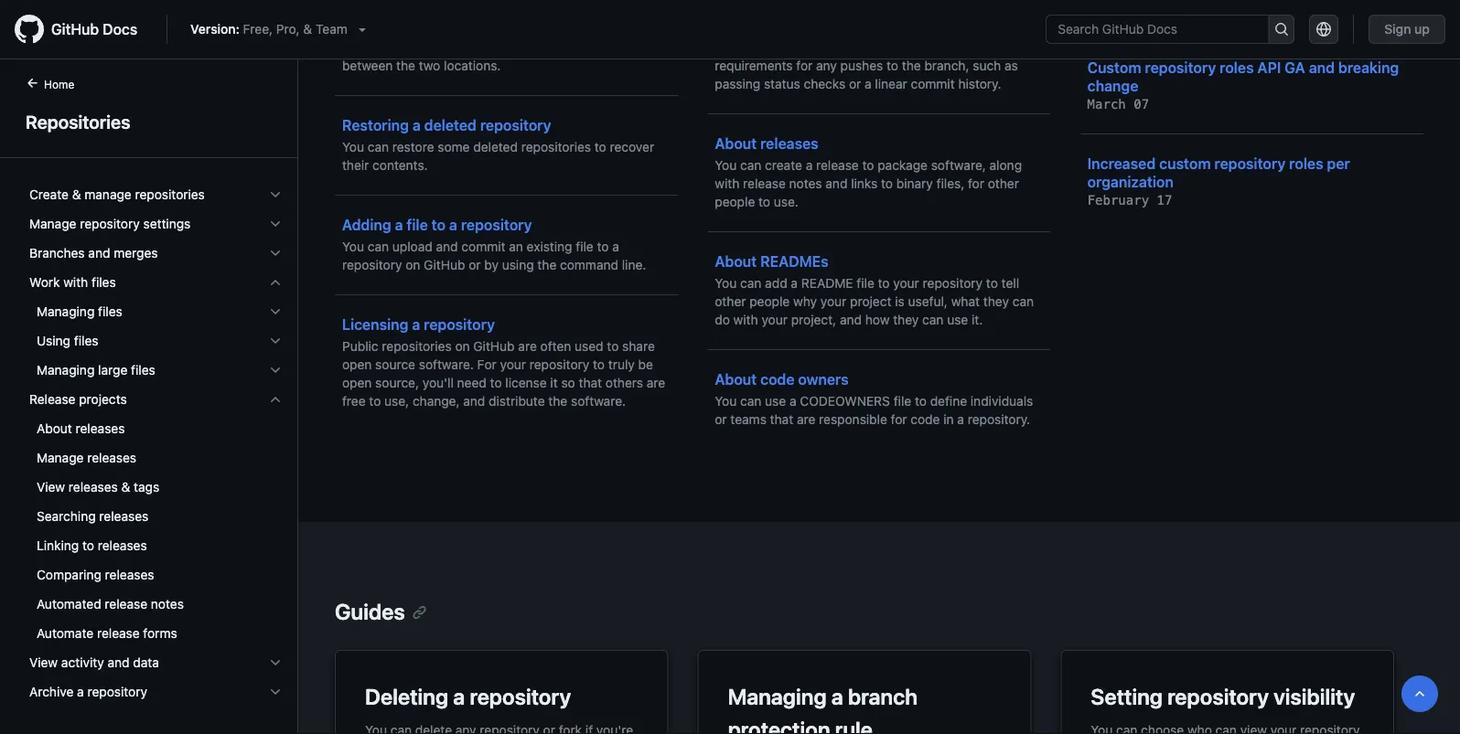 Task type: locate. For each thing, give the bounding box(es) containing it.
0 vertical spatial commit
[[911, 76, 955, 91]]

0 horizontal spatial &
[[72, 187, 81, 202]]

1 horizontal spatial are
[[647, 376, 665, 391]]

0 horizontal spatial create
[[357, 40, 395, 55]]

0 horizontal spatial other
[[715, 294, 746, 309]]

1 vertical spatial define
[[930, 394, 967, 409]]

0 vertical spatial it
[[615, 3, 622, 18]]

1 horizontal spatial use
[[947, 312, 968, 328]]

releases up "view releases & tags"
[[87, 451, 136, 466]]

manage inside dropdown button
[[29, 216, 76, 231]]

repositories
[[26, 111, 130, 132]]

view up archive at the bottom left
[[29, 656, 58, 671]]

about
[[715, 135, 757, 152], [715, 253, 757, 270], [715, 371, 757, 388], [37, 421, 72, 436]]

add
[[765, 276, 787, 291]]

by left using
[[484, 258, 499, 273]]

1 vertical spatial &
[[72, 187, 81, 202]]

other down along
[[988, 176, 1019, 191]]

others
[[606, 376, 643, 391]]

0 horizontal spatial that
[[579, 376, 602, 391]]

the inside licensing a repository public repositories on github are often used to share open source software. for your repository to truly be open source, you'll need to license it so that others are free to use, change, and distribute the software.
[[548, 394, 567, 409]]

the inside adding a file to a repository you can upload and commit an existing file to a repository on github or by using the command line.
[[537, 258, 557, 273]]

4 sc 9kayk9 0 image from the top
[[268, 656, 283, 671]]

0 horizontal spatial by
[[484, 258, 499, 273]]

history.
[[958, 76, 1001, 91]]

and inside licensing a repository public repositories on github are often used to share open source software. for your repository to truly be open source, you'll need to license it so that others are free to use, change, and distribute the software.
[[463, 394, 485, 409]]

1 vertical spatial notes
[[151, 597, 184, 612]]

it left so on the left
[[550, 376, 558, 391]]

0 vertical spatial open
[[342, 357, 372, 372]]

3 sc 9kayk9 0 image from the top
[[268, 275, 283, 290]]

0 vertical spatial people
[[715, 194, 755, 210]]

with
[[715, 176, 740, 191], [63, 275, 88, 290], [733, 312, 758, 328]]

define inside you can protect important branches by setting branch protection rules, which define whether collaborators can delete or force push to the branch and set requirements for any pushes to the branch, such as passing status checks or a linear commit history.
[[853, 21, 890, 37]]

sc 9kayk9 0 image inside the branches and merges dropdown button
[[268, 246, 283, 261]]

0 vertical spatial code
[[760, 371, 795, 388]]

releases inside view releases & tags link
[[69, 480, 118, 495]]

line.
[[622, 258, 646, 273]]

1 horizontal spatial commit
[[911, 76, 955, 91]]

responsible
[[819, 412, 887, 427]]

distribute
[[489, 394, 545, 409]]

that inside licensing a repository public repositories on github are often used to share open source software. for your repository to truly be open source, you'll need to license it so that others are free to use, change, and distribute the software.
[[579, 376, 602, 391]]

1 horizontal spatial github
[[424, 258, 465, 273]]

tell
[[1001, 276, 1019, 291]]

to right codeowners
[[915, 394, 927, 409]]

protection left rule
[[728, 717, 830, 735]]

& inside release projects element
[[121, 480, 130, 495]]

other
[[988, 176, 1019, 191], [715, 294, 746, 309]]

can inside about releases you can create a release to package software, along with release notes and links to binary files, for other people to use.
[[740, 158, 762, 173]]

managing inside managing a branch protection rule
[[728, 684, 827, 710]]

repositories element
[[0, 74, 298, 733]]

to inside when you create a repository on github.com, it exists as a remote repository. you can clone your repository to create a local copy on your computer and sync between the two locations.
[[342, 40, 354, 55]]

1 horizontal spatial as
[[1005, 58, 1018, 73]]

1 horizontal spatial it
[[615, 3, 622, 18]]

1 vertical spatial open
[[342, 376, 372, 391]]

0 horizontal spatial use
[[765, 394, 786, 409]]

1 vertical spatial repositories
[[135, 187, 205, 202]]

protection inside managing a branch protection rule
[[728, 717, 830, 735]]

release
[[816, 158, 859, 173], [743, 176, 786, 191], [105, 597, 147, 612], [97, 626, 140, 641]]

notes up use.
[[789, 176, 822, 191]]

to up "linear"
[[887, 58, 898, 73]]

and inside "dropdown button"
[[107, 656, 129, 671]]

automated release notes
[[37, 597, 184, 612]]

people inside about readmes you can add a readme file to your repository to tell other people why your project is useful, what they can do with your project, and how they can use it.
[[750, 294, 790, 309]]

a left codeowners
[[790, 394, 796, 409]]

a up rule
[[831, 684, 843, 710]]

0 vertical spatial with
[[715, 176, 740, 191]]

sync
[[605, 40, 633, 55]]

0 vertical spatial software.
[[419, 357, 474, 372]]

1 vertical spatial roles
[[1289, 155, 1323, 172]]

notes inside automated release notes link
[[151, 597, 184, 612]]

release up use.
[[743, 176, 786, 191]]

1 vertical spatial use
[[765, 394, 786, 409]]

automate release forms link
[[22, 619, 290, 649]]

branch inside managing a branch protection rule
[[848, 684, 918, 710]]

local
[[409, 40, 436, 55]]

branches and merges
[[29, 246, 158, 261]]

notes inside about releases you can create a release to package software, along with release notes and links to binary files, for other people to use.
[[789, 176, 822, 191]]

people
[[715, 194, 755, 210], [750, 294, 790, 309]]

2 vertical spatial with
[[733, 312, 758, 328]]

2 vertical spatial managing
[[728, 684, 827, 710]]

release up automate release forms
[[105, 597, 147, 612]]

2 horizontal spatial are
[[797, 412, 816, 427]]

scroll to top image
[[1413, 687, 1427, 702]]

0 horizontal spatial repository.
[[415, 21, 477, 37]]

their
[[342, 158, 369, 173]]

to left recover
[[595, 140, 606, 155]]

work with files element containing work with files
[[15, 268, 297, 385]]

release projects element
[[15, 385, 297, 649], [15, 414, 297, 649]]

0 vertical spatial notes
[[789, 176, 822, 191]]

guides link
[[335, 599, 427, 625]]

sc 9kayk9 0 image inside the create & manage repositories dropdown button
[[268, 188, 283, 202]]

by up whether
[[931, 3, 945, 18]]

select language: current language is english image
[[1317, 22, 1331, 37]]

1 horizontal spatial for
[[891, 412, 907, 427]]

releases inside linking to releases link
[[98, 538, 147, 554]]

as inside when you create a repository on github.com, it exists as a remote repository. you can clone your repository to create a local copy on your computer and sync between the two locations.
[[342, 21, 356, 37]]

0 vertical spatial as
[[342, 21, 356, 37]]

0 vertical spatial for
[[796, 58, 813, 73]]

code left owners
[[760, 371, 795, 388]]

you can protect important branches by setting branch protection rules, which define whether collaborators can delete or force push to the branch and set requirements for any pushes to the branch, such as passing status checks or a linear commit history.
[[715, 3, 1034, 91]]

software,
[[931, 158, 986, 173]]

can left delete
[[715, 40, 736, 55]]

a inside restoring a deleted repository you can restore some deleted repositories to recover their contents.
[[412, 117, 421, 134]]

2 vertical spatial for
[[891, 412, 907, 427]]

work with files element
[[15, 268, 297, 385], [15, 297, 297, 385]]

or left using
[[469, 258, 481, 273]]

use up teams
[[765, 394, 786, 409]]

1 horizontal spatial roles
[[1289, 155, 1323, 172]]

it inside licensing a repository public repositories on github are often used to share open source software. for your repository to truly be open source, you'll need to license it so that others are free to use, change, and distribute the software.
[[550, 376, 558, 391]]

change,
[[413, 394, 460, 409]]

protection inside you can protect important branches by setting branch protection rules, which define whether collaborators can delete or force push to the branch and set requirements for any pushes to the branch, such as passing status checks or a linear commit history.
[[715, 21, 776, 37]]

can inside adding a file to a repository you can upload and commit an existing file to a repository on github or by using the command line.
[[368, 239, 389, 254]]

are
[[518, 339, 537, 354], [647, 376, 665, 391], [797, 412, 816, 427]]

create up use.
[[765, 158, 802, 173]]

commit down branch,
[[911, 76, 955, 91]]

sc 9kayk9 0 image inside managing large files dropdown button
[[268, 363, 283, 378]]

files right large
[[131, 363, 155, 378]]

0 horizontal spatial define
[[853, 21, 890, 37]]

merges
[[114, 246, 158, 261]]

None search field
[[1046, 15, 1295, 44]]

0 horizontal spatial as
[[342, 21, 356, 37]]

2 work with files element from the top
[[15, 297, 297, 385]]

file right codeowners
[[894, 394, 911, 409]]

it left exists
[[615, 3, 622, 18]]

sc 9kayk9 0 image inside work with files dropdown button
[[268, 275, 283, 290]]

a up restore
[[412, 117, 421, 134]]

releases down 'projects'
[[76, 421, 125, 436]]

using files
[[37, 333, 98, 349]]

sc 9kayk9 0 image for archive a repository
[[268, 685, 283, 700]]

releases inside the comparing releases link
[[105, 568, 154, 583]]

0 vertical spatial roles
[[1220, 59, 1254, 76]]

manage repository settings
[[29, 216, 191, 231]]

create up between
[[357, 40, 395, 55]]

release projects element containing release projects
[[15, 385, 297, 649]]

1 vertical spatial that
[[770, 412, 793, 427]]

for
[[796, 58, 813, 73], [968, 176, 984, 191], [891, 412, 907, 427]]

1 horizontal spatial create
[[405, 3, 442, 18]]

on up need
[[455, 339, 470, 354]]

1 vertical spatial it
[[550, 376, 558, 391]]

exists
[[626, 3, 660, 18]]

1 horizontal spatial repositories
[[382, 339, 452, 354]]

2 vertical spatial branch
[[848, 684, 918, 710]]

view for view activity and data
[[29, 656, 58, 671]]

and up branch,
[[944, 40, 966, 55]]

github inside adding a file to a repository you can upload and commit an existing file to a repository on github or by using the command line.
[[424, 258, 465, 273]]

binary
[[896, 176, 933, 191]]

1 sc 9kayk9 0 image from the top
[[268, 188, 283, 202]]

important
[[811, 3, 869, 18]]

as right such
[[1005, 58, 1018, 73]]

collaborators
[[945, 21, 1023, 37]]

0 vertical spatial use
[[947, 312, 968, 328]]

about inside release projects element
[[37, 421, 72, 436]]

source
[[375, 357, 415, 372]]

manage down create
[[29, 216, 76, 231]]

0 vertical spatial are
[[518, 339, 537, 354]]

1 release projects element from the top
[[15, 385, 297, 649]]

about up teams
[[715, 371, 757, 388]]

in
[[943, 412, 954, 427]]

the down so on the left
[[548, 394, 567, 409]]

you down adding
[[342, 239, 364, 254]]

5 sc 9kayk9 0 image from the top
[[268, 392, 283, 407]]

roles
[[1220, 59, 1254, 76], [1289, 155, 1323, 172]]

a left local
[[398, 40, 405, 55]]

notes
[[789, 176, 822, 191], [151, 597, 184, 612]]

1 horizontal spatial notes
[[789, 176, 822, 191]]

owners
[[798, 371, 849, 388]]

you up their in the left of the page
[[342, 140, 364, 155]]

license
[[505, 376, 547, 391]]

releases down tags
[[99, 509, 148, 524]]

roles left per
[[1289, 155, 1323, 172]]

releases up "searching releases"
[[69, 480, 118, 495]]

managing for managing large files
[[37, 363, 95, 378]]

repository. inside when you create a repository on github.com, it exists as a remote repository. you can clone your repository to create a local copy on your computer and sync between the two locations.
[[415, 21, 477, 37]]

a right deleting
[[453, 684, 465, 710]]

0 vertical spatial managing
[[37, 304, 95, 319]]

automated release notes link
[[22, 590, 290, 619]]

to down "searching releases"
[[82, 538, 94, 554]]

2 vertical spatial github
[[473, 339, 515, 354]]

1 vertical spatial software.
[[571, 394, 626, 409]]

branches
[[872, 3, 927, 18]]

use left it.
[[947, 312, 968, 328]]

0 vertical spatial create
[[405, 3, 442, 18]]

sc 9kayk9 0 image for view activity and data
[[268, 656, 283, 671]]

can inside when you create a repository on github.com, it exists as a remote repository. you can clone your repository to create a local copy on your computer and sync between the two locations.
[[506, 21, 528, 37]]

settings
[[143, 216, 191, 231]]

use inside about code owners you can use a codeowners file to define individuals or teams that are responsible for code in a repository.
[[765, 394, 786, 409]]

sc 9kayk9 0 image inside release projects dropdown button
[[268, 392, 283, 407]]

0 horizontal spatial are
[[518, 339, 537, 354]]

branch up "collaborators"
[[993, 3, 1034, 18]]

a down pushes
[[865, 76, 872, 91]]

repositories inside licensing a repository public repositories on github are often used to share open source software. for your repository to truly be open source, you'll need to license it so that others are free to use, change, and distribute the software.
[[382, 339, 452, 354]]

releases inside about releases you can create a release to package software, along with release notes and links to binary files, for other people to use.
[[760, 135, 819, 152]]

managing for managing a branch protection rule
[[728, 684, 827, 710]]

use.
[[774, 194, 799, 210]]

on up clone
[[519, 3, 534, 18]]

on up locations.
[[472, 40, 487, 55]]

github down upload
[[424, 258, 465, 273]]

about down passing
[[715, 135, 757, 152]]

1 vertical spatial other
[[715, 294, 746, 309]]

0 horizontal spatial roles
[[1220, 59, 1254, 76]]

searching
[[37, 509, 96, 524]]

about inside about releases you can create a release to package software, along with release notes and links to binary files, for other people to use.
[[715, 135, 757, 152]]

1 vertical spatial github
[[424, 258, 465, 273]]

and inside about releases you can create a release to package software, along with release notes and links to binary files, for other people to use.
[[826, 176, 848, 191]]

for down software, at right top
[[968, 176, 984, 191]]

repository. up copy
[[415, 21, 477, 37]]

to up pushes
[[862, 40, 874, 55]]

to up links
[[862, 158, 874, 173]]

0 vertical spatial by
[[931, 3, 945, 18]]

4 sc 9kayk9 0 image from the top
[[268, 363, 283, 378]]

linking to releases link
[[22, 532, 290, 561]]

& left tags
[[121, 480, 130, 495]]

your down github.com,
[[567, 21, 593, 37]]

2 release projects element from the top
[[15, 414, 297, 649]]

a inside managing a branch protection rule
[[831, 684, 843, 710]]

deleted right the some
[[473, 140, 518, 155]]

your up license
[[500, 357, 526, 372]]

1 vertical spatial view
[[29, 656, 58, 671]]

2 vertical spatial &
[[121, 480, 130, 495]]

0 vertical spatial github
[[51, 21, 99, 38]]

repository inside restoring a deleted repository you can restore some deleted repositories to recover their contents.
[[480, 117, 551, 134]]

and left links
[[826, 176, 848, 191]]

3 sc 9kayk9 0 image from the top
[[268, 334, 283, 349]]

code left in
[[911, 412, 940, 427]]

manage releases link
[[22, 444, 290, 473]]

ga
[[1285, 59, 1305, 76]]

2 horizontal spatial for
[[968, 176, 984, 191]]

and inside you can protect important branches by setting branch protection rules, which define whether collaborators can delete or force push to the branch and set requirements for any pushes to the branch, such as passing status checks or a linear commit history.
[[944, 40, 966, 55]]

sc 9kayk9 0 image
[[268, 217, 283, 231], [268, 305, 283, 319], [268, 334, 283, 349], [268, 363, 283, 378], [268, 392, 283, 407], [268, 685, 283, 700]]

tooltip
[[1402, 676, 1438, 713]]

on
[[519, 3, 534, 18], [472, 40, 487, 55], [406, 258, 420, 273], [455, 339, 470, 354]]

0 vertical spatial define
[[853, 21, 890, 37]]

1 horizontal spatial define
[[930, 394, 967, 409]]

guides
[[335, 599, 405, 625]]

are down codeowners
[[797, 412, 816, 427]]

can up teams
[[740, 394, 762, 409]]

repositories up settings
[[135, 187, 205, 202]]

1 horizontal spatial by
[[931, 3, 945, 18]]

& right create
[[72, 187, 81, 202]]

sc 9kayk9 0 image for manage repository settings
[[268, 217, 283, 231]]

2 open from the top
[[342, 376, 372, 391]]

open up free
[[342, 376, 372, 391]]

2 sc 9kayk9 0 image from the top
[[268, 305, 283, 319]]

you left protect
[[715, 3, 737, 18]]

17
[[1157, 193, 1172, 208]]

repository inside custom repository roles api ga and breaking change march 07
[[1145, 59, 1216, 76]]

6 sc 9kayk9 0 image from the top
[[268, 685, 283, 700]]

the left two
[[396, 58, 415, 73]]

sc 9kayk9 0 image
[[268, 188, 283, 202], [268, 246, 283, 261], [268, 275, 283, 290], [268, 656, 283, 671]]

sc 9kayk9 0 image inside the view activity and data "dropdown button"
[[268, 656, 283, 671]]

view for view releases & tags
[[37, 480, 65, 495]]

linear
[[875, 76, 907, 91]]

repositories link
[[22, 108, 275, 135]]

1 vertical spatial with
[[63, 275, 88, 290]]

and inside about readmes you can add a readme file to your repository to tell other people why your project is useful, what they can do with your project, and how they can use it.
[[840, 312, 862, 328]]

a up upload
[[395, 216, 403, 234]]

sc 9kayk9 0 image inside manage repository settings dropdown button
[[268, 217, 283, 231]]

1 horizontal spatial other
[[988, 176, 1019, 191]]

you
[[380, 3, 401, 18]]

1 vertical spatial people
[[750, 294, 790, 309]]

create
[[29, 187, 69, 202]]

roles inside custom repository roles api ga and breaking change march 07
[[1220, 59, 1254, 76]]

and right ga
[[1309, 59, 1335, 76]]

branch up rule
[[848, 684, 918, 710]]

github.com,
[[537, 3, 611, 18]]

contents.
[[372, 158, 428, 173]]

2 vertical spatial are
[[797, 412, 816, 427]]

you down passing
[[715, 158, 737, 173]]

sc 9kayk9 0 image for create & manage repositories
[[268, 188, 283, 202]]

releases up comparing releases
[[98, 538, 147, 554]]

to right free
[[369, 394, 381, 409]]

computer
[[520, 40, 576, 55]]

open down public
[[342, 357, 372, 372]]

often
[[540, 339, 571, 354]]

setting
[[948, 3, 989, 18]]

home link
[[18, 76, 104, 94]]

2 horizontal spatial github
[[473, 339, 515, 354]]

useful,
[[908, 294, 948, 309]]

releases inside about releases link
[[76, 421, 125, 436]]

you up locations.
[[481, 21, 503, 37]]

a down when
[[359, 21, 366, 37]]

0 horizontal spatial repositories
[[135, 187, 205, 202]]

releases inside searching releases link
[[99, 509, 148, 524]]

people left use.
[[715, 194, 755, 210]]

repository. down individuals
[[968, 412, 1030, 427]]

1 vertical spatial protection
[[728, 717, 830, 735]]

1 horizontal spatial &
[[121, 480, 130, 495]]

data
[[133, 656, 159, 671]]

triangle down image
[[355, 22, 369, 37]]

repositories
[[521, 140, 591, 155], [135, 187, 205, 202], [382, 339, 452, 354]]

or
[[780, 40, 792, 55], [849, 76, 861, 91], [469, 258, 481, 273], [715, 412, 727, 427]]

individuals
[[971, 394, 1033, 409]]

1 horizontal spatial they
[[983, 294, 1009, 309]]

search image
[[1274, 22, 1289, 37]]

0 horizontal spatial software.
[[419, 357, 474, 372]]

a up command
[[612, 239, 619, 254]]

07
[[1134, 97, 1149, 112]]

0 horizontal spatial they
[[893, 312, 919, 328]]

branch
[[993, 3, 1034, 18], [900, 40, 941, 55], [848, 684, 918, 710]]

2 vertical spatial repositories
[[382, 339, 452, 354]]

release down automated release notes
[[97, 626, 140, 641]]

1 vertical spatial commit
[[461, 239, 505, 254]]

repository.
[[415, 21, 477, 37], [968, 412, 1030, 427]]

your down readme
[[820, 294, 847, 309]]

and left data
[[107, 656, 129, 671]]

releases for view releases & tags
[[69, 480, 118, 495]]

file inside about readmes you can add a readme file to your repository to tell other people why your project is useful, what they can do with your project, and how they can use it.
[[857, 276, 874, 291]]

pro,
[[276, 21, 300, 37]]

1 vertical spatial manage
[[37, 451, 84, 466]]

and left the sync
[[580, 40, 602, 55]]

1 work with files element from the top
[[15, 268, 297, 385]]

version:
[[190, 21, 240, 37]]

restoring a deleted repository you can restore some deleted repositories to recover their contents.
[[342, 117, 654, 173]]

rule
[[835, 717, 873, 735]]

teams
[[730, 412, 767, 427]]

readmes
[[760, 253, 829, 270]]

code
[[760, 371, 795, 388], [911, 412, 940, 427]]

1 horizontal spatial that
[[770, 412, 793, 427]]

0 vertical spatial protection
[[715, 21, 776, 37]]

1 vertical spatial by
[[484, 258, 499, 273]]

work with files element containing managing files
[[15, 297, 297, 385]]

is
[[895, 294, 905, 309]]

0 vertical spatial that
[[579, 376, 602, 391]]

use,
[[384, 394, 409, 409]]

links
[[851, 176, 878, 191]]

0 vertical spatial repositories
[[521, 140, 591, 155]]

1 vertical spatial code
[[911, 412, 940, 427]]

1 vertical spatial managing
[[37, 363, 95, 378]]

they down is
[[893, 312, 919, 328]]

file up project on the right top of the page
[[857, 276, 874, 291]]

february 17 element
[[1087, 193, 1172, 208]]

manage for manage repository settings
[[29, 216, 76, 231]]

0 vertical spatial repository.
[[415, 21, 477, 37]]

it inside when you create a repository on github.com, it exists as a remote repository. you can clone your repository to create a local copy on your computer and sync between the two locations.
[[615, 3, 622, 18]]

release projects element containing about releases
[[15, 414, 297, 649]]

1 horizontal spatial repository.
[[968, 412, 1030, 427]]

file up upload
[[407, 216, 428, 234]]

0 vertical spatial view
[[37, 480, 65, 495]]

2 vertical spatial create
[[765, 158, 802, 173]]

are down be
[[647, 376, 665, 391]]

0 horizontal spatial code
[[760, 371, 795, 388]]

view inside release projects element
[[37, 480, 65, 495]]

sc 9kayk9 0 image inside the archive a repository dropdown button
[[268, 685, 283, 700]]

a inside about readmes you can add a readme file to your repository to tell other people why your project is useful, what they can do with your project, and how they can use it.
[[791, 276, 798, 291]]

june
[[1087, 0, 1118, 15]]

sc 9kayk9 0 image for using files
[[268, 334, 283, 349]]

and inside when you create a repository on github.com, it exists as a remote repository. you can clone your repository to create a local copy on your computer and sync between the two locations.
[[580, 40, 602, 55]]

0 vertical spatial other
[[988, 176, 1019, 191]]

for right responsible
[[891, 412, 907, 427]]

1 sc 9kayk9 0 image from the top
[[268, 217, 283, 231]]

whether
[[894, 21, 942, 37]]

roles left api
[[1220, 59, 1254, 76]]

and down manage repository settings
[[88, 246, 110, 261]]

1 vertical spatial branch
[[900, 40, 941, 55]]

work with files
[[29, 275, 116, 290]]

share
[[622, 339, 655, 354]]

licensing a repository public repositories on github are often used to share open source software. for your repository to truly be open source, you'll need to license it so that others are free to use, change, and distribute the software.
[[342, 316, 665, 409]]

2 sc 9kayk9 0 image from the top
[[268, 246, 283, 261]]

about inside about readmes you can add a readme file to your repository to tell other people why your project is useful, what they can do with your project, and how they can use it.
[[715, 253, 757, 270]]

manage inside release projects element
[[37, 451, 84, 466]]

or inside adding a file to a repository you can upload and commit an existing file to a repository on github or by using the command line.
[[469, 258, 481, 273]]

0 horizontal spatial github
[[51, 21, 99, 38]]

0 horizontal spatial for
[[796, 58, 813, 73]]

forms
[[143, 626, 177, 641]]

about for about readmes
[[715, 253, 757, 270]]

about inside about code owners you can use a codeowners file to define individuals or teams that are responsible for code in a repository.
[[715, 371, 757, 388]]



Task type: describe. For each thing, give the bounding box(es) containing it.
0 vertical spatial &
[[303, 21, 312, 37]]

repository inside about readmes you can add a readme file to your repository to tell other people why your project is useful, what they can do with your project, and how they can use it.
[[923, 276, 983, 291]]

command
[[560, 258, 618, 273]]

to up upload
[[432, 216, 446, 234]]

can left add
[[740, 276, 762, 291]]

the up pushes
[[877, 40, 896, 55]]

define inside about code owners you can use a codeowners file to define individuals or teams that are responsible for code in a repository.
[[930, 394, 967, 409]]

view releases & tags
[[37, 480, 159, 495]]

releases for about releases you can create a release to package software, along with release notes and links to binary files, for other people to use.
[[760, 135, 819, 152]]

to left tell
[[986, 276, 998, 291]]

about readmes you can add a readme file to your repository to tell other people why your project is useful, what they can do with your project, and how they can use it.
[[715, 253, 1034, 328]]

about releases
[[37, 421, 125, 436]]

repositories inside dropdown button
[[135, 187, 205, 202]]

can inside about code owners you can use a codeowners file to define individuals or teams that are responsible for code in a repository.
[[740, 394, 762, 409]]

comparing releases
[[37, 568, 154, 583]]

breaking
[[1338, 59, 1399, 76]]

people inside about releases you can create a release to package software, along with release notes and links to binary files, for other people to use.
[[715, 194, 755, 210]]

can down tell
[[1013, 294, 1034, 309]]

about code owners you can use a codeowners file to define individuals or teams that are responsible for code in a repository.
[[715, 371, 1033, 427]]

create inside about releases you can create a release to package software, along with release notes and links to binary files, for other people to use.
[[765, 158, 802, 173]]

to inside restoring a deleted repository you can restore some deleted repositories to recover their contents.
[[595, 140, 606, 155]]

clone
[[531, 21, 563, 37]]

tags
[[134, 480, 159, 495]]

repository inside dropdown button
[[80, 216, 140, 231]]

you inside about readmes you can add a readme file to your repository to tell other people why your project is useful, what they can do with your project, and how they can use it.
[[715, 276, 737, 291]]

branch,
[[924, 58, 969, 73]]

can inside restoring a deleted repository you can restore some deleted repositories to recover their contents.
[[368, 140, 389, 155]]

1 vertical spatial are
[[647, 376, 665, 391]]

docs
[[103, 21, 137, 38]]

1 vertical spatial create
[[357, 40, 395, 55]]

sign up link
[[1369, 15, 1446, 44]]

sc 9kayk9 0 image for work with files
[[268, 275, 283, 290]]

so
[[561, 376, 575, 391]]

requirements
[[715, 58, 793, 73]]

about releases you can create a release to package software, along with release notes and links to binary files, for other people to use.
[[715, 135, 1022, 210]]

it.
[[972, 312, 983, 328]]

1 horizontal spatial code
[[911, 412, 940, 427]]

you inside about releases you can create a release to package software, along with release notes and links to binary files, for other people to use.
[[715, 158, 737, 173]]

files down branches and merges
[[92, 275, 116, 290]]

custom
[[1087, 59, 1141, 76]]

other inside about readmes you can add a readme file to your repository to tell other people why your project is useful, what they can do with your project, and how they can use it.
[[715, 294, 746, 309]]

a inside dropdown button
[[77, 685, 84, 700]]

and inside adding a file to a repository you can upload and commit an existing file to a repository on github or by using the command line.
[[436, 239, 458, 254]]

version: free, pro, & team
[[190, 21, 347, 37]]

1 vertical spatial deleted
[[473, 140, 518, 155]]

0 vertical spatial they
[[983, 294, 1009, 309]]

archive a repository
[[29, 685, 147, 700]]

and inside custom repository roles api ga and breaking change march 07
[[1309, 59, 1335, 76]]

two
[[419, 58, 440, 73]]

you inside when you create a repository on github.com, it exists as a remote repository. you can clone your repository to create a local copy on your computer and sync between the two locations.
[[481, 21, 503, 37]]

or inside about code owners you can use a codeowners file to define individuals or teams that are responsible for code in a repository.
[[715, 412, 727, 427]]

files down managing files
[[74, 333, 98, 349]]

for inside you can protect important branches by setting branch protection rules, which define whether collaborators can delete or force push to the branch and set requirements for any pushes to the branch, such as passing status checks or a linear commit history.
[[796, 58, 813, 73]]

a inside deleting a repository link
[[453, 684, 465, 710]]

and inside dropdown button
[[88, 246, 110, 261]]

managing a branch protection rule
[[728, 684, 918, 735]]

passing
[[715, 76, 760, 91]]

sc 9kayk9 0 image for release projects
[[268, 392, 283, 407]]

releases for comparing releases
[[105, 568, 154, 583]]

15
[[1126, 0, 1141, 15]]

archive
[[29, 685, 74, 700]]

adding a file to a repository you can upload and commit an existing file to a repository on github or by using the command line.
[[342, 216, 646, 273]]

large
[[98, 363, 127, 378]]

release up links
[[816, 158, 859, 173]]

existing
[[527, 239, 572, 254]]

1 vertical spatial they
[[893, 312, 919, 328]]

on inside adding a file to a repository you can upload and commit an existing file to a repository on github or by using the command line.
[[406, 258, 420, 273]]

february
[[1087, 193, 1149, 208]]

other inside about releases you can create a release to package software, along with release notes and links to binary files, for other people to use.
[[988, 176, 1019, 191]]

to left use.
[[759, 194, 770, 210]]

to down for
[[490, 376, 502, 391]]

repositories inside restoring a deleted repository you can restore some deleted repositories to recover their contents.
[[521, 140, 591, 155]]

as inside you can protect important branches by setting branch protection rules, which define whether collaborators can delete or force push to the branch and set requirements for any pushes to the branch, such as passing status checks or a linear commit history.
[[1005, 58, 1018, 73]]

march 07 element
[[1087, 97, 1149, 112]]

on inside licensing a repository public repositories on github are often used to share open source software. for your repository to truly be open source, you'll need to license it so that others are free to use, change, and distribute the software.
[[455, 339, 470, 354]]

1 open from the top
[[342, 357, 372, 372]]

or down the rules,
[[780, 40, 792, 55]]

by inside adding a file to a repository you can upload and commit an existing file to a repository on github or by using the command line.
[[484, 258, 499, 273]]

repository. inside about code owners you can use a codeowners file to define individuals or teams that are responsible for code in a repository.
[[968, 412, 1030, 427]]

home
[[44, 78, 74, 91]]

1 horizontal spatial software.
[[571, 394, 626, 409]]

work with files button
[[22, 268, 290, 297]]

when
[[342, 3, 376, 18]]

comparing
[[37, 568, 101, 583]]

free
[[342, 394, 366, 409]]

some
[[438, 140, 470, 155]]

with inside about releases you can create a release to package software, along with release notes and links to binary files, for other people to use.
[[715, 176, 740, 191]]

to inside release projects element
[[82, 538, 94, 554]]

restore
[[392, 140, 434, 155]]

automate release forms
[[37, 626, 177, 641]]

the inside when you create a repository on github.com, it exists as a remote repository. you can clone your repository to create a local copy on your computer and sync between the two locations.
[[396, 58, 415, 73]]

view releases & tags link
[[22, 473, 290, 502]]

a inside about releases you can create a release to package software, along with release notes and links to binary files, for other people to use.
[[806, 158, 813, 173]]

licensing
[[342, 316, 408, 333]]

project
[[850, 294, 892, 309]]

june 15
[[1087, 0, 1141, 15]]

github docs
[[51, 21, 137, 38]]

releases for manage releases
[[87, 451, 136, 466]]

a up copy
[[445, 3, 452, 18]]

any
[[816, 58, 837, 73]]

your down add
[[762, 312, 788, 328]]

roles inside the increased custom repository roles per organization february 17
[[1289, 155, 1323, 172]]

automate
[[37, 626, 94, 641]]

you inside you can protect important branches by setting branch protection rules, which define whether collaborators can delete or force push to the branch and set requirements for any pushes to the branch, such as passing status checks or a linear commit history.
[[715, 3, 737, 18]]

the up "linear"
[[902, 58, 921, 73]]

managing for managing files
[[37, 304, 95, 319]]

manage repository settings button
[[22, 210, 290, 239]]

sc 9kayk9 0 image for managing files
[[268, 305, 283, 319]]

such
[[973, 58, 1001, 73]]

visibility
[[1274, 684, 1355, 710]]

repository inside dropdown button
[[87, 685, 147, 700]]

you inside restoring a deleted repository you can restore some deleted repositories to recover their contents.
[[342, 140, 364, 155]]

manage for manage releases
[[37, 451, 84, 466]]

copy
[[440, 40, 468, 55]]

to up truly
[[607, 339, 619, 354]]

manage releases
[[37, 451, 136, 466]]

a inside licensing a repository public repositories on github are often used to share open source software. for your repository to truly be open source, you'll need to license it so that others are free to use, change, and distribute the software.
[[412, 316, 420, 333]]

sc 9kayk9 0 image for branches and merges
[[268, 246, 283, 261]]

you inside about code owners you can use a codeowners file to define individuals or teams that are responsible for code in a repository.
[[715, 394, 737, 409]]

repository inside the increased custom repository roles per organization february 17
[[1215, 155, 1286, 172]]

your up is
[[893, 276, 919, 291]]

commit inside adding a file to a repository you can upload and commit an existing file to a repository on github or by using the command line.
[[461, 239, 505, 254]]

view activity and data button
[[22, 649, 290, 678]]

to right links
[[881, 176, 893, 191]]

by inside you can protect important branches by setting branch protection rules, which define whether collaborators can delete or force push to the branch and set requirements for any pushes to the branch, such as passing status checks or a linear commit history.
[[931, 3, 945, 18]]

you inside adding a file to a repository you can upload and commit an existing file to a repository on github or by using the command line.
[[342, 239, 364, 254]]

that inside about code owners you can use a codeowners file to define individuals or teams that are responsible for code in a repository.
[[770, 412, 793, 427]]

0 vertical spatial deleted
[[424, 117, 477, 134]]

releases for about releases
[[76, 421, 125, 436]]

Search GitHub Docs search field
[[1047, 16, 1268, 43]]

source,
[[375, 376, 419, 391]]

commit inside you can protect important branches by setting branch protection rules, which define whether collaborators can delete or force push to the branch and set requirements for any pushes to the branch, such as passing status checks or a linear commit history.
[[911, 76, 955, 91]]

custom repository roles api ga and breaking change march 07
[[1087, 59, 1399, 112]]

about for about code owners
[[715, 371, 757, 388]]

file inside about code owners you can use a codeowners file to define individuals or teams that are responsible for code in a repository.
[[894, 394, 911, 409]]

setting repository visibility
[[1091, 684, 1355, 710]]

release projects button
[[22, 385, 290, 414]]

remote
[[370, 21, 411, 37]]

to inside about code owners you can use a codeowners file to define individuals or teams that are responsible for code in a repository.
[[915, 394, 927, 409]]

searching releases link
[[22, 502, 290, 532]]

releases for searching releases
[[99, 509, 148, 524]]

for inside about releases you can create a release to package software, along with release notes and links to binary files, for other people to use.
[[968, 176, 984, 191]]

your inside licensing a repository public repositories on github are often used to share open source software. for your repository to truly be open source, you'll need to license it so that others are free to use, change, and distribute the software.
[[500, 357, 526, 372]]

push
[[829, 40, 858, 55]]

github inside licensing a repository public repositories on github are often used to share open source software. for your repository to truly be open source, you'll need to license it so that others are free to use, change, and distribute the software.
[[473, 339, 515, 354]]

to down used
[[593, 357, 605, 372]]

& inside dropdown button
[[72, 187, 81, 202]]

release
[[29, 392, 75, 407]]

readme
[[801, 276, 853, 291]]

can left protect
[[740, 3, 762, 18]]

with inside about readmes you can add a readme file to your repository to tell other people why your project is useful, what they can do with your project, and how they can use it.
[[733, 312, 758, 328]]

branches
[[29, 246, 85, 261]]

about releases link
[[22, 414, 290, 444]]

about for about releases
[[715, 135, 757, 152]]

sign up
[[1384, 21, 1430, 37]]

upload
[[392, 239, 433, 254]]

an
[[509, 239, 523, 254]]

deleting
[[365, 684, 448, 710]]

create & manage repositories button
[[22, 180, 290, 210]]

change
[[1087, 77, 1138, 94]]

github docs link
[[15, 15, 152, 44]]

locations.
[[444, 58, 501, 73]]

how
[[865, 312, 890, 328]]

setting repository visibility link
[[1061, 650, 1394, 735]]

to up command
[[597, 239, 609, 254]]

0 vertical spatial branch
[[993, 3, 1034, 18]]

work
[[29, 275, 60, 290]]

with inside dropdown button
[[63, 275, 88, 290]]

a inside you can protect important branches by setting branch protection rules, which define whether collaborators can delete or force push to the branch and set requirements for any pushes to the branch, such as passing status checks or a linear commit history.
[[865, 76, 872, 91]]

increased
[[1087, 155, 1156, 172]]

you'll
[[422, 376, 454, 391]]

deleting a repository link
[[335, 650, 668, 735]]

increased custom repository roles per organization february 17
[[1087, 155, 1350, 208]]

managing files
[[37, 304, 122, 319]]

use inside about readmes you can add a readme file to your repository to tell other people why your project is useful, what they can do with your project, and how they can use it.
[[947, 312, 968, 328]]

for
[[477, 357, 497, 372]]

june 15 link
[[1087, 0, 1416, 32]]

sc 9kayk9 0 image for managing large files
[[268, 363, 283, 378]]

files down work with files
[[98, 304, 122, 319]]

to up project on the right top of the page
[[878, 276, 890, 291]]

between
[[342, 58, 393, 73]]

a right in
[[957, 412, 964, 427]]

comparing releases link
[[22, 561, 290, 590]]

codeowners
[[800, 394, 890, 409]]

can down useful,
[[922, 312, 944, 328]]

for inside about code owners you can use a codeowners file to define individuals or teams that are responsible for code in a repository.
[[891, 412, 907, 427]]

are inside about code owners you can use a codeowners file to define individuals or teams that are responsible for code in a repository.
[[797, 412, 816, 427]]

file up command
[[576, 239, 594, 254]]

set
[[970, 40, 988, 55]]

or down pushes
[[849, 76, 861, 91]]

your up locations.
[[490, 40, 516, 55]]

a down the some
[[449, 216, 457, 234]]



Task type: vqa. For each thing, say whether or not it's contained in the screenshot.
repository
yes



